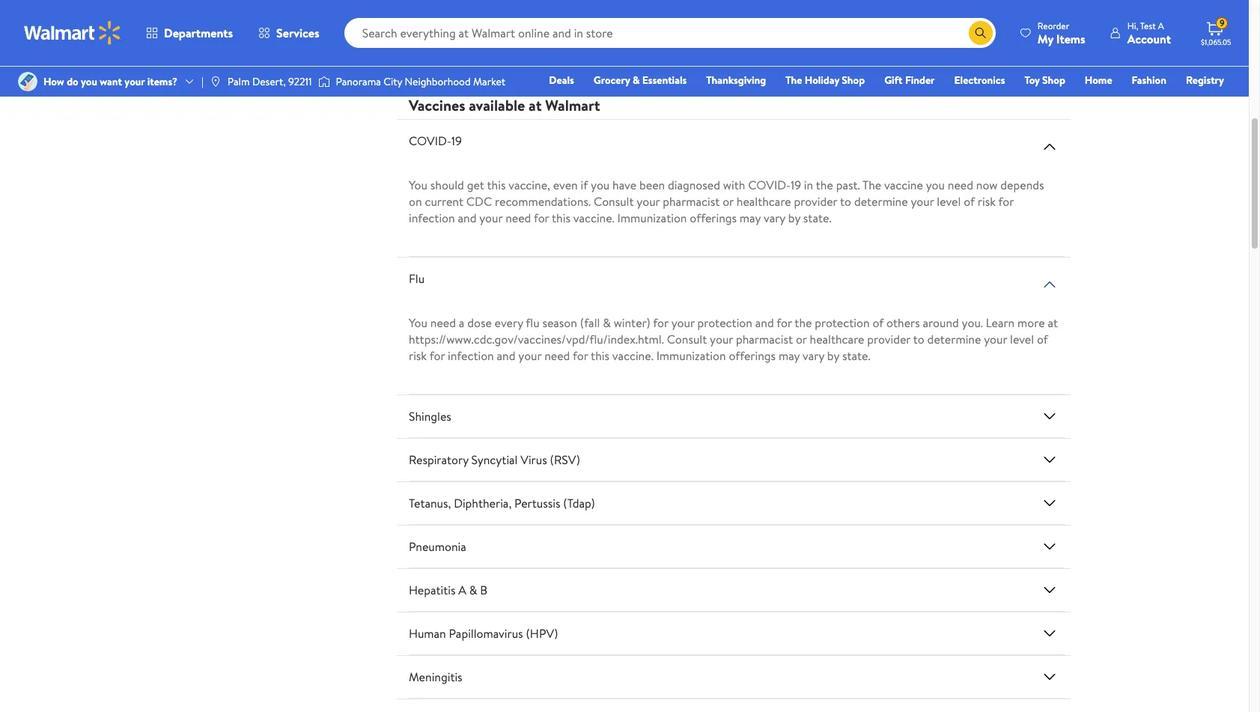 Task type: describe. For each thing, give the bounding box(es) containing it.
insurance services
[[229, 25, 313, 40]]

2 horizontal spatial and
[[756, 315, 774, 331]]

b
[[480, 582, 488, 599]]

covid- inside you should get this vaccine, even if you have been diagnosed with covid-19 in the past. the vaccine you need now depends on current cdc recommendations. consult your pharmacist or healthcare provider to determine your level of risk for infection and your need for this vaccine. immunization offerings may vary by state.
[[748, 177, 791, 193]]

the holiday shop link
[[779, 72, 872, 88]]

(rsv)
[[550, 452, 580, 468]]

offerings inside you need a dose every flu season (fall & winter) for your protection and for the protection of others around you. learn more at https://www.cdc.gov/vaccines/vpd/flu/index.html. consult your pharmacist or healthcare provider to determine your level of risk for infection and your need for this vaccine. immunization offerings may vary by state.
[[729, 348, 776, 364]]

vaccines available at walmart
[[409, 95, 600, 115]]

electronics
[[955, 73, 1006, 88]]

0 horizontal spatial of
[[873, 315, 884, 331]]

immunization inside you need a dose every flu season (fall & winter) for your protection and for the protection of others around you. learn more at https://www.cdc.gov/vaccines/vpd/flu/index.html. consult your pharmacist or healthcare provider to determine your level of risk for infection and your need for this vaccine. immunization offerings may vary by state.
[[657, 348, 726, 364]]

cdc
[[467, 193, 492, 210]]

0 horizontal spatial you
[[81, 74, 97, 89]]

or inside you need a dose every flu season (fall & winter) for your protection and for the protection of others around you. learn more at https://www.cdc.gov/vaccines/vpd/flu/index.html. consult your pharmacist or healthcare provider to determine your level of risk for infection and your need for this vaccine. immunization offerings may vary by state.
[[796, 331, 807, 348]]

services inside popup button
[[276, 25, 320, 41]]

one debit link
[[1103, 93, 1167, 109]]

now
[[977, 177, 998, 193]]

grocery & essentials link
[[587, 72, 694, 88]]

1 horizontal spatial and
[[497, 348, 516, 364]]

human
[[409, 626, 446, 642]]

92211
[[288, 74, 312, 89]]

deals link
[[543, 72, 581, 88]]

you for current
[[409, 177, 428, 193]]

winter)
[[614, 315, 651, 331]]

recommendations.
[[495, 193, 591, 210]]

0 horizontal spatial this
[[487, 177, 506, 193]]

tetanus, diphtheria, pertussis (tdap) image
[[1041, 494, 1059, 512]]

syncytial
[[472, 452, 518, 468]]

2 protection from the left
[[815, 315, 870, 331]]

determine inside you need a dose every flu season (fall & winter) for your protection and for the protection of others around you. learn more at https://www.cdc.gov/vaccines/vpd/flu/index.html. consult your pharmacist or healthcare provider to determine your level of risk for infection and your need for this vaccine. immunization offerings may vary by state.
[[928, 331, 982, 348]]

my
[[1038, 30, 1054, 47]]

flu image
[[1041, 276, 1059, 294]]

respiratory
[[409, 452, 469, 468]]

past.
[[836, 177, 860, 193]]

shingles
[[409, 408, 452, 425]]

shop inside toy shop link
[[1043, 73, 1066, 88]]

every
[[495, 315, 523, 331]]

do
[[67, 74, 78, 89]]

consult inside you need a dose every flu season (fall & winter) for your protection and for the protection of others around you. learn more at https://www.cdc.gov/vaccines/vpd/flu/index.html. consult your pharmacist or healthcare provider to determine your level of risk for infection and your need for this vaccine. immunization offerings may vary by state.
[[667, 331, 707, 348]]

papillomavirus
[[449, 626, 523, 642]]

may inside you should get this vaccine, even if you have been diagnosed with covid-19 in the past. the vaccine you need now depends on current cdc recommendations. consult your pharmacist or healthcare provider to determine your level of risk for infection and your need for this vaccine. immunization offerings may vary by state.
[[740, 210, 761, 226]]

essentials
[[643, 73, 687, 88]]

grocery & essentials
[[594, 73, 687, 88]]

gift
[[885, 73, 903, 88]]

need left a
[[431, 315, 456, 331]]

infection inside you should get this vaccine, even if you have been diagnosed with covid-19 in the past. the vaccine you need now depends on current cdc recommendations. consult your pharmacist or healthcare provider to determine your level of risk for infection and your need for this vaccine. immunization offerings may vary by state.
[[409, 210, 455, 226]]

hepatitis a & b
[[409, 582, 488, 599]]

by inside you should get this vaccine, even if you have been diagnosed with covid-19 in the past. the vaccine you need now depends on current cdc recommendations. consult your pharmacist or healthcare provider to determine your level of risk for infection and your need for this vaccine. immunization offerings may vary by state.
[[789, 210, 801, 226]]

offerings inside you should get this vaccine, even if you have been diagnosed with covid-19 in the past. the vaccine you need now depends on current cdc recommendations. consult your pharmacist or healthcare provider to determine your level of risk for infection and your need for this vaccine. immunization offerings may vary by state.
[[690, 210, 737, 226]]

& inside you need a dose every flu season (fall & winter) for your protection and for the protection of others around you. learn more at https://www.cdc.gov/vaccines/vpd/flu/index.html. consult your pharmacist or healthcare provider to determine your level of risk for infection and your need for this vaccine. immunization offerings may vary by state.
[[603, 315, 611, 331]]

9
[[1220, 17, 1225, 29]]

want
[[100, 74, 122, 89]]

around
[[923, 315, 959, 331]]

healthcare inside you should get this vaccine, even if you have been diagnosed with covid-19 in the past. the vaccine you need now depends on current cdc recommendations. consult your pharmacist or healthcare provider to determine your level of risk for infection and your need for this vaccine. immunization offerings may vary by state.
[[737, 193, 792, 210]]

(tdap)
[[563, 495, 595, 512]]

toy
[[1025, 73, 1040, 88]]

walmart insurance services image
[[187, 17, 217, 47]]

electronics link
[[948, 72, 1012, 88]]

0 vertical spatial &
[[633, 73, 640, 88]]

grocery
[[594, 73, 630, 88]]

toy shop link
[[1018, 72, 1073, 88]]

others
[[887, 315, 920, 331]]

items?
[[147, 74, 178, 89]]

been
[[640, 177, 665, 193]]

you need a dose every flu season (fall & winter) for your protection and for the protection of others around you. learn more at https://www.cdc.gov/vaccines/vpd/flu/index.html. consult your pharmacist or healthcare provider to determine your level of risk for infection and your need for this vaccine. immunization offerings may vary by state.
[[409, 315, 1058, 364]]

how
[[43, 74, 64, 89]]

on
[[409, 193, 422, 210]]

departments
[[164, 25, 233, 41]]

provider inside you should get this vaccine, even if you have been diagnosed with covid-19 in the past. the vaccine you need now depends on current cdc recommendations. consult your pharmacist or healthcare provider to determine your level of risk for infection and your need for this vaccine. immunization offerings may vary by state.
[[794, 193, 838, 210]]

may inside you need a dose every flu season (fall & winter) for your protection and for the protection of others around you. learn more at https://www.cdc.gov/vaccines/vpd/flu/index.html. consult your pharmacist or healthcare provider to determine your level of risk for infection and your need for this vaccine. immunization offerings may vary by state.
[[779, 348, 800, 364]]

covid-19
[[409, 133, 462, 149]]

human papillomavirus (hpv) image
[[1041, 625, 1059, 643]]

risk inside you need a dose every flu season (fall & winter) for your protection and for the protection of others around you. learn more at https://www.cdc.gov/vaccines/vpd/flu/index.html. consult your pharmacist or healthcare provider to determine your level of risk for infection and your need for this vaccine. immunization offerings may vary by state.
[[409, 348, 427, 364]]

a
[[459, 315, 465, 331]]

search icon image
[[975, 27, 987, 39]]

hi, test a account
[[1128, 19, 1172, 47]]

vaccine
[[885, 177, 924, 193]]

fashion link
[[1125, 72, 1174, 88]]

gift finder
[[885, 73, 935, 88]]

toy shop
[[1025, 73, 1066, 88]]

covid 19 image
[[1041, 138, 1059, 156]]

2 horizontal spatial of
[[1037, 331, 1048, 348]]

0 horizontal spatial at
[[529, 95, 542, 115]]

the inside you should get this vaccine, even if you have been diagnosed with covid-19 in the past. the vaccine you need now depends on current cdc recommendations. consult your pharmacist or healthcare provider to determine your level of risk for infection and your need for this vaccine. immunization offerings may vary by state.
[[863, 177, 882, 193]]

level inside you should get this vaccine, even if you have been diagnosed with covid-19 in the past. the vaccine you need now depends on current cdc recommendations. consult your pharmacist or healthcare provider to determine your level of risk for infection and your need for this vaccine. immunization offerings may vary by state.
[[937, 193, 961, 210]]

0 vertical spatial covid-
[[409, 133, 451, 149]]

finder
[[906, 73, 935, 88]]

insurance
[[229, 25, 273, 40]]

registry
[[1186, 73, 1225, 88]]

thanksgiving
[[707, 73, 766, 88]]

palm
[[228, 74, 250, 89]]

the holiday shop
[[786, 73, 865, 88]]

1 horizontal spatial this
[[552, 210, 571, 226]]

pneumonia
[[409, 539, 467, 555]]

walmart image
[[24, 21, 121, 45]]

desert,
[[252, 74, 286, 89]]

19 inside you should get this vaccine, even if you have been diagnosed with covid-19 in the past. the vaccine you need now depends on current cdc recommendations. consult your pharmacist or healthcare provider to determine your level of risk for infection and your need for this vaccine. immunization offerings may vary by state.
[[791, 177, 801, 193]]

gift finder link
[[878, 72, 942, 88]]

hepatitis a & b image
[[1041, 581, 1059, 599]]

the for for
[[795, 315, 812, 331]]

virus
[[521, 452, 547, 468]]

vaccine. inside you need a dose every flu season (fall & winter) for your protection and for the protection of others around you. learn more at https://www.cdc.gov/vaccines/vpd/flu/index.html. consult your pharmacist or healthcare provider to determine your level of risk for infection and your need for this vaccine. immunization offerings may vary by state.
[[613, 348, 654, 364]]

human papillomavirus (hpv)
[[409, 626, 558, 642]]



Task type: locate. For each thing, give the bounding box(es) containing it.
even
[[553, 177, 578, 193]]

you inside you should get this vaccine, even if you have been diagnosed with covid-19 in the past. the vaccine you need now depends on current cdc recommendations. consult your pharmacist or healthcare provider to determine your level of risk for infection and your need for this vaccine. immunization offerings may vary by state.
[[409, 177, 428, 193]]

shop right "toy"
[[1043, 73, 1066, 88]]

determine inside you should get this vaccine, even if you have been diagnosed with covid-19 in the past. the vaccine you need now depends on current cdc recommendations. consult your pharmacist or healthcare provider to determine your level of risk for infection and your need for this vaccine. immunization offerings may vary by state.
[[855, 193, 908, 210]]

risk
[[978, 193, 996, 210], [409, 348, 427, 364]]

this down (fall
[[591, 348, 610, 364]]

0 horizontal spatial healthcare
[[737, 193, 792, 210]]

0 vertical spatial may
[[740, 210, 761, 226]]

0 horizontal spatial by
[[789, 210, 801, 226]]

1 horizontal spatial of
[[964, 193, 975, 210]]

need left "now"
[[948, 177, 974, 193]]

of
[[964, 193, 975, 210], [873, 315, 884, 331], [1037, 331, 1048, 348]]

1 vertical spatial offerings
[[729, 348, 776, 364]]

and
[[458, 210, 477, 226], [756, 315, 774, 331], [497, 348, 516, 364]]

to inside you should get this vaccine, even if you have been diagnosed with covid-19 in the past. the vaccine you need now depends on current cdc recommendations. consult your pharmacist or healthcare provider to determine your level of risk for infection and your need for this vaccine. immunization offerings may vary by state.
[[840, 193, 852, 210]]

this down even
[[552, 210, 571, 226]]

meningitis image
[[1041, 668, 1059, 686]]

in
[[804, 177, 814, 193]]

the right past.
[[863, 177, 882, 193]]

vaccine. down winter)
[[613, 348, 654, 364]]

a left b
[[459, 582, 467, 599]]

need
[[948, 177, 974, 193], [506, 210, 531, 226], [431, 315, 456, 331], [545, 348, 570, 364]]

dose
[[468, 315, 492, 331]]

provider
[[794, 193, 838, 210], [868, 331, 911, 348]]

& right grocery
[[633, 73, 640, 88]]

pertussis
[[515, 495, 561, 512]]

1 horizontal spatial 19
[[791, 177, 801, 193]]

a
[[1159, 19, 1165, 32], [459, 582, 467, 599]]

have
[[613, 177, 637, 193]]

 image for palm
[[210, 76, 222, 88]]

19
[[451, 133, 462, 149], [791, 177, 801, 193]]

this
[[487, 177, 506, 193], [552, 210, 571, 226], [591, 348, 610, 364]]

2 horizontal spatial &
[[633, 73, 640, 88]]

a right test
[[1159, 19, 1165, 32]]

0 vertical spatial level
[[937, 193, 961, 210]]

determine left 'learn'
[[928, 331, 982, 348]]

departments button
[[133, 15, 246, 51]]

2 horizontal spatial you
[[926, 177, 945, 193]]

1 vertical spatial to
[[914, 331, 925, 348]]

healthcare left in
[[737, 193, 792, 210]]

market
[[473, 74, 506, 89]]

1 vertical spatial 19
[[791, 177, 801, 193]]

0 vertical spatial healthcare
[[737, 193, 792, 210]]

you for https://www.cdc.gov/vaccines/vpd/flu/index.html.
[[409, 315, 428, 331]]

1 vertical spatial level
[[1010, 331, 1034, 348]]

deals
[[549, 73, 574, 88]]

this right get at the left top
[[487, 177, 506, 193]]

season
[[543, 315, 577, 331]]

1 horizontal spatial &
[[603, 315, 611, 331]]

covid- down the vaccines
[[409, 133, 451, 149]]

0 horizontal spatial shop
[[842, 73, 865, 88]]

1 vertical spatial a
[[459, 582, 467, 599]]

walmart
[[546, 95, 600, 115]]

1 horizontal spatial you
[[591, 177, 610, 193]]

at left the walmart
[[529, 95, 542, 115]]

0 horizontal spatial protection
[[698, 315, 753, 331]]

$1,065.05
[[1201, 37, 1232, 47]]

diagnosed
[[668, 177, 721, 193]]

for
[[999, 193, 1014, 210], [534, 210, 549, 226], [653, 315, 669, 331], [777, 315, 792, 331], [430, 348, 445, 364], [573, 348, 588, 364]]

infection down dose
[[448, 348, 494, 364]]

state.
[[804, 210, 832, 226], [843, 348, 871, 364]]

flu
[[526, 315, 540, 331]]

0 vertical spatial vaccine.
[[574, 210, 615, 226]]

0 vertical spatial this
[[487, 177, 506, 193]]

level left "now"
[[937, 193, 961, 210]]

this inside you need a dose every flu season (fall & winter) for your protection and for the protection of others around you. learn more at https://www.cdc.gov/vaccines/vpd/flu/index.html. consult your pharmacist or healthcare provider to determine your level of risk for infection and your need for this vaccine. immunization offerings may vary by state.
[[591, 348, 610, 364]]

1 vertical spatial pharmacist
[[736, 331, 793, 348]]

to inside you need a dose every flu season (fall & winter) for your protection and for the protection of others around you. learn more at https://www.cdc.gov/vaccines/vpd/flu/index.html. consult your pharmacist or healthcare provider to determine your level of risk for infection and your need for this vaccine. immunization offerings may vary by state.
[[914, 331, 925, 348]]

you.
[[962, 315, 983, 331]]

0 horizontal spatial pharmacist
[[663, 193, 720, 210]]

vaccine. inside you should get this vaccine, even if you have been diagnosed with covid-19 in the past. the vaccine you need now depends on current cdc recommendations. consult your pharmacist or healthcare provider to determine your level of risk for infection and your need for this vaccine. immunization offerings may vary by state.
[[574, 210, 615, 226]]

pharmacist inside you should get this vaccine, even if you have been diagnosed with covid-19 in the past. the vaccine you need now depends on current cdc recommendations. consult your pharmacist or healthcare provider to determine your level of risk for infection and your need for this vaccine. immunization offerings may vary by state.
[[663, 193, 720, 210]]

services button
[[246, 15, 332, 51]]

1 vertical spatial this
[[552, 210, 571, 226]]

debit
[[1135, 94, 1161, 109]]

to left you.
[[914, 331, 925, 348]]

you right do
[[81, 74, 97, 89]]

1 vertical spatial may
[[779, 348, 800, 364]]

1 horizontal spatial risk
[[978, 193, 996, 210]]

healthcare
[[737, 193, 792, 210], [810, 331, 865, 348]]

1 vertical spatial risk
[[409, 348, 427, 364]]

|
[[202, 74, 204, 89]]

walmart+
[[1180, 94, 1225, 109]]

determine right in
[[855, 193, 908, 210]]

how do you want your items?
[[43, 74, 178, 89]]

1 horizontal spatial pharmacist
[[736, 331, 793, 348]]

1 vertical spatial at
[[1048, 315, 1058, 331]]

with
[[723, 177, 746, 193]]

get
[[467, 177, 485, 193]]

items
[[1057, 30, 1086, 47]]

flu
[[409, 270, 425, 287]]

2 services from the left
[[276, 25, 320, 41]]

depends
[[1001, 177, 1045, 193]]

0 horizontal spatial state.
[[804, 210, 832, 226]]

need down season
[[545, 348, 570, 364]]

by
[[789, 210, 801, 226], [828, 348, 840, 364]]

1 horizontal spatial  image
[[210, 76, 222, 88]]

0 vertical spatial vary
[[764, 210, 786, 226]]

the inside you should get this vaccine, even if you have been diagnosed with covid-19 in the past. the vaccine you need now depends on current cdc recommendations. consult your pharmacist or healthcare provider to determine your level of risk for infection and your need for this vaccine. immunization offerings may vary by state.
[[816, 177, 834, 193]]

infection down the should
[[409, 210, 455, 226]]

1 vertical spatial the
[[795, 315, 812, 331]]

or inside you should get this vaccine, even if you have been diagnosed with covid-19 in the past. the vaccine you need now depends on current cdc recommendations. consult your pharmacist or healthcare provider to determine your level of risk for infection and your need for this vaccine. immunization offerings may vary by state.
[[723, 193, 734, 210]]

0 horizontal spatial level
[[937, 193, 961, 210]]

consult right winter)
[[667, 331, 707, 348]]

registry one debit
[[1110, 73, 1225, 109]]

19 left in
[[791, 177, 801, 193]]

healthcare left the 'others'
[[810, 331, 865, 348]]

neighborhood
[[405, 74, 471, 89]]

infection inside you need a dose every flu season (fall & winter) for your protection and for the protection of others around you. learn more at https://www.cdc.gov/vaccines/vpd/flu/index.html. consult your pharmacist or healthcare provider to determine your level of risk for infection and your need for this vaccine. immunization offerings may vary by state.
[[448, 348, 494, 364]]

Search search field
[[344, 18, 996, 48]]

shop right holiday
[[842, 73, 865, 88]]

 image right |
[[210, 76, 222, 88]]

hepatitis
[[409, 582, 456, 599]]

1 horizontal spatial state.
[[843, 348, 871, 364]]

0 horizontal spatial determine
[[855, 193, 908, 210]]

and inside you should get this vaccine, even if you have been diagnosed with covid-19 in the past. the vaccine you need now depends on current cdc recommendations. consult your pharmacist or healthcare provider to determine your level of risk for infection and your need for this vaccine. immunization offerings may vary by state.
[[458, 210, 477, 226]]

1 horizontal spatial healthcare
[[810, 331, 865, 348]]

1 horizontal spatial or
[[796, 331, 807, 348]]

1 vertical spatial immunization
[[657, 348, 726, 364]]

level right you.
[[1010, 331, 1034, 348]]

you inside you need a dose every flu season (fall & winter) for your protection and for the protection of others around you. learn more at https://www.cdc.gov/vaccines/vpd/flu/index.html. consult your pharmacist or healthcare provider to determine your level of risk for infection and your need for this vaccine. immunization offerings may vary by state.
[[409, 315, 428, 331]]

0 horizontal spatial 19
[[451, 133, 462, 149]]

vaccine,
[[509, 177, 551, 193]]

covid- right with on the right
[[748, 177, 791, 193]]

0 vertical spatial consult
[[594, 193, 634, 210]]

0 vertical spatial a
[[1159, 19, 1165, 32]]

0 vertical spatial or
[[723, 193, 734, 210]]

(fall
[[580, 315, 600, 331]]

1 horizontal spatial by
[[828, 348, 840, 364]]

1 horizontal spatial protection
[[815, 315, 870, 331]]

learn
[[986, 315, 1015, 331]]

1 protection from the left
[[698, 315, 753, 331]]

at
[[529, 95, 542, 115], [1048, 315, 1058, 331]]

risk inside you should get this vaccine, even if you have been diagnosed with covid-19 in the past. the vaccine you need now depends on current cdc recommendations. consult your pharmacist or healthcare provider to determine your level of risk for infection and your need for this vaccine. immunization offerings may vary by state.
[[978, 193, 996, 210]]

available
[[469, 95, 525, 115]]

state. inside you need a dose every flu season (fall & winter) for your protection and for the protection of others around you. learn more at https://www.cdc.gov/vaccines/vpd/flu/index.html. consult your pharmacist or healthcare provider to determine your level of risk for infection and your need for this vaccine. immunization offerings may vary by state.
[[843, 348, 871, 364]]

1 vertical spatial vaccine.
[[613, 348, 654, 364]]

the
[[786, 73, 803, 88], [863, 177, 882, 193]]

1 horizontal spatial the
[[816, 177, 834, 193]]

home
[[1085, 73, 1113, 88]]

of left the 'others'
[[873, 315, 884, 331]]

shingles image
[[1041, 408, 1059, 426]]

you right if
[[591, 177, 610, 193]]

 image
[[18, 72, 37, 91], [210, 76, 222, 88]]

2 vertical spatial this
[[591, 348, 610, 364]]

1 vertical spatial consult
[[667, 331, 707, 348]]

0 horizontal spatial a
[[459, 582, 467, 599]]

0 vertical spatial infection
[[409, 210, 455, 226]]

0 horizontal spatial the
[[786, 73, 803, 88]]

you left a
[[409, 315, 428, 331]]

provider inside you need a dose every flu season (fall & winter) for your protection and for the protection of others around you. learn more at https://www.cdc.gov/vaccines/vpd/flu/index.html. consult your pharmacist or healthcare provider to determine your level of risk for infection and your need for this vaccine. immunization offerings may vary by state.
[[868, 331, 911, 348]]

holiday
[[805, 73, 840, 88]]

the inside you need a dose every flu season (fall & winter) for your protection and for the protection of others around you. learn more at https://www.cdc.gov/vaccines/vpd/flu/index.html. consult your pharmacist or healthcare provider to determine your level of risk for infection and your need for this vaccine. immunization offerings may vary by state.
[[795, 315, 812, 331]]

0 vertical spatial determine
[[855, 193, 908, 210]]

1 horizontal spatial to
[[914, 331, 925, 348]]

1 vertical spatial you
[[409, 315, 428, 331]]

0 vertical spatial the
[[786, 73, 803, 88]]

0 horizontal spatial or
[[723, 193, 734, 210]]

level
[[937, 193, 961, 210], [1010, 331, 1034, 348]]

19 down the vaccines
[[451, 133, 462, 149]]

0 horizontal spatial covid-
[[409, 133, 451, 149]]

shop inside the holiday shop link
[[842, 73, 865, 88]]

0 horizontal spatial &
[[469, 582, 477, 599]]

0 horizontal spatial risk
[[409, 348, 427, 364]]

0 vertical spatial the
[[816, 177, 834, 193]]

panorama city neighborhood market
[[336, 74, 506, 89]]

2 vertical spatial &
[[469, 582, 477, 599]]

0 vertical spatial pharmacist
[[663, 193, 720, 210]]

1 horizontal spatial provider
[[868, 331, 911, 348]]

at inside you need a dose every flu season (fall & winter) for your protection and for the protection of others around you. learn more at https://www.cdc.gov/vaccines/vpd/flu/index.html. consult your pharmacist or healthcare provider to determine your level of risk for infection and your need for this vaccine. immunization offerings may vary by state.
[[1048, 315, 1058, 331]]

0 vertical spatial by
[[789, 210, 801, 226]]

1 vertical spatial determine
[[928, 331, 982, 348]]

0 vertical spatial at
[[529, 95, 542, 115]]

city
[[384, 74, 402, 89]]

1 horizontal spatial shop
[[1043, 73, 1066, 88]]

healthcare inside you need a dose every flu season (fall & winter) for your protection and for the protection of others around you. learn more at https://www.cdc.gov/vaccines/vpd/flu/index.html. consult your pharmacist or healthcare provider to determine your level of risk for infection and your need for this vaccine. immunization offerings may vary by state.
[[810, 331, 865, 348]]

vaccines
[[409, 95, 465, 115]]

0 vertical spatial 19
[[451, 133, 462, 149]]

 image
[[318, 74, 330, 89]]

vary inside you need a dose every flu season (fall & winter) for your protection and for the protection of others around you. learn more at https://www.cdc.gov/vaccines/vpd/flu/index.html. consult your pharmacist or healthcare provider to determine your level of risk for infection and your need for this vaccine. immunization offerings may vary by state.
[[803, 348, 825, 364]]

0 vertical spatial to
[[840, 193, 852, 210]]

 image left how
[[18, 72, 37, 91]]

reorder
[[1038, 19, 1070, 32]]

2 shop from the left
[[1043, 73, 1066, 88]]

1 horizontal spatial at
[[1048, 315, 1058, 331]]

1 vertical spatial or
[[796, 331, 807, 348]]

registry link
[[1180, 72, 1231, 88]]

0 vertical spatial state.
[[804, 210, 832, 226]]

palm desert, 92211
[[228, 74, 312, 89]]

test
[[1141, 19, 1156, 32]]

1 vertical spatial covid-
[[748, 177, 791, 193]]

1 shop from the left
[[842, 73, 865, 88]]

a inside hi, test a account
[[1159, 19, 1165, 32]]

pneumonia image
[[1041, 538, 1059, 556]]

2 vertical spatial and
[[497, 348, 516, 364]]

hi,
[[1128, 19, 1139, 32]]

should
[[431, 177, 464, 193]]

home link
[[1079, 72, 1120, 88]]

of left "now"
[[964, 193, 975, 210]]

1 horizontal spatial level
[[1010, 331, 1034, 348]]

0 vertical spatial you
[[409, 177, 428, 193]]

vaccine. down if
[[574, 210, 615, 226]]

0 horizontal spatial vary
[[764, 210, 786, 226]]

the for in
[[816, 177, 834, 193]]

1 horizontal spatial may
[[779, 348, 800, 364]]

need down vaccine,
[[506, 210, 531, 226]]

walmart+ link
[[1173, 93, 1231, 109]]

panorama
[[336, 74, 381, 89]]

level inside you need a dose every flu season (fall & winter) for your protection and for the protection of others around you. learn more at https://www.cdc.gov/vaccines/vpd/flu/index.html. consult your pharmacist or healthcare provider to determine your level of risk for infection and your need for this vaccine. immunization offerings may vary by state.
[[1010, 331, 1034, 348]]

0 vertical spatial risk
[[978, 193, 996, 210]]

risk left depends
[[978, 193, 996, 210]]

fashion
[[1132, 73, 1167, 88]]

you left the should
[[409, 177, 428, 193]]

1 horizontal spatial covid-
[[748, 177, 791, 193]]

1 horizontal spatial consult
[[667, 331, 707, 348]]

0 vertical spatial provider
[[794, 193, 838, 210]]

&
[[633, 73, 640, 88], [603, 315, 611, 331], [469, 582, 477, 599]]

thanksgiving link
[[700, 72, 773, 88]]

 image for how
[[18, 72, 37, 91]]

if
[[581, 177, 588, 193]]

pharmacist
[[663, 193, 720, 210], [736, 331, 793, 348]]

you right vaccine
[[926, 177, 945, 193]]

1 vertical spatial by
[[828, 348, 840, 364]]

1 vertical spatial &
[[603, 315, 611, 331]]

& right (fall
[[603, 315, 611, 331]]

vary inside you should get this vaccine, even if you have been diagnosed with covid-19 in the past. the vaccine you need now depends on current cdc recommendations. consult your pharmacist or healthcare provider to determine your level of risk for infection and your need for this vaccine. immunization offerings may vary by state.
[[764, 210, 786, 226]]

1 services from the left
[[276, 25, 313, 40]]

state. inside you should get this vaccine, even if you have been diagnosed with covid-19 in the past. the vaccine you need now depends on current cdc recommendations. consult your pharmacist or healthcare provider to determine your level of risk for infection and your need for this vaccine. immunization offerings may vary by state.
[[804, 210, 832, 226]]

1 you from the top
[[409, 177, 428, 193]]

respiratory syncytial virus (rsv)
[[409, 452, 580, 468]]

respiratory syncytial virus (rsv) image
[[1041, 451, 1059, 469]]

the left holiday
[[786, 73, 803, 88]]

1 horizontal spatial the
[[863, 177, 882, 193]]

of right 'learn'
[[1037, 331, 1048, 348]]

consult inside you should get this vaccine, even if you have been diagnosed with covid-19 in the past. the vaccine you need now depends on current cdc recommendations. consult your pharmacist or healthcare provider to determine your level of risk for infection and your need for this vaccine. immunization offerings may vary by state.
[[594, 193, 634, 210]]

1 vertical spatial and
[[756, 315, 774, 331]]

current
[[425, 193, 464, 210]]

by inside you need a dose every flu season (fall & winter) for your protection and for the protection of others around you. learn more at https://www.cdc.gov/vaccines/vpd/flu/index.html. consult your pharmacist or healthcare provider to determine your level of risk for infection and your need for this vaccine. immunization offerings may vary by state.
[[828, 348, 840, 364]]

2 you from the top
[[409, 315, 428, 331]]

0 horizontal spatial consult
[[594, 193, 634, 210]]

1 vertical spatial infection
[[448, 348, 494, 364]]

consult right if
[[594, 193, 634, 210]]

of inside you should get this vaccine, even if you have been diagnosed with covid-19 in the past. the vaccine you need now depends on current cdc recommendations. consult your pharmacist or healthcare provider to determine your level of risk for infection and your need for this vaccine. immunization offerings may vary by state.
[[964, 193, 975, 210]]

to right in
[[840, 193, 852, 210]]

0 horizontal spatial and
[[458, 210, 477, 226]]

diphtheria,
[[454, 495, 512, 512]]

reorder my items
[[1038, 19, 1086, 47]]

1 horizontal spatial vary
[[803, 348, 825, 364]]

vaccine.
[[574, 210, 615, 226], [613, 348, 654, 364]]

1 vertical spatial vary
[[803, 348, 825, 364]]

meningitis
[[409, 669, 463, 685]]

1 vertical spatial provider
[[868, 331, 911, 348]]

immunization inside you should get this vaccine, even if you have been diagnosed with covid-19 in the past. the vaccine you need now depends on current cdc recommendations. consult your pharmacist or healthcare provider to determine your level of risk for infection and your need for this vaccine. immunization offerings may vary by state.
[[618, 210, 687, 226]]

0 horizontal spatial may
[[740, 210, 761, 226]]

the inside the holiday shop link
[[786, 73, 803, 88]]

risk up shingles
[[409, 348, 427, 364]]

at right more
[[1048, 315, 1058, 331]]

may
[[740, 210, 761, 226], [779, 348, 800, 364]]

& left b
[[469, 582, 477, 599]]

pharmacist inside you need a dose every flu season (fall & winter) for your protection and for the protection of others around you. learn more at https://www.cdc.gov/vaccines/vpd/flu/index.html. consult your pharmacist or healthcare provider to determine your level of risk for infection and your need for this vaccine. immunization offerings may vary by state.
[[736, 331, 793, 348]]

Walmart Site-Wide search field
[[344, 18, 996, 48]]



Task type: vqa. For each thing, say whether or not it's contained in the screenshot.
Tractor Batteries link
no



